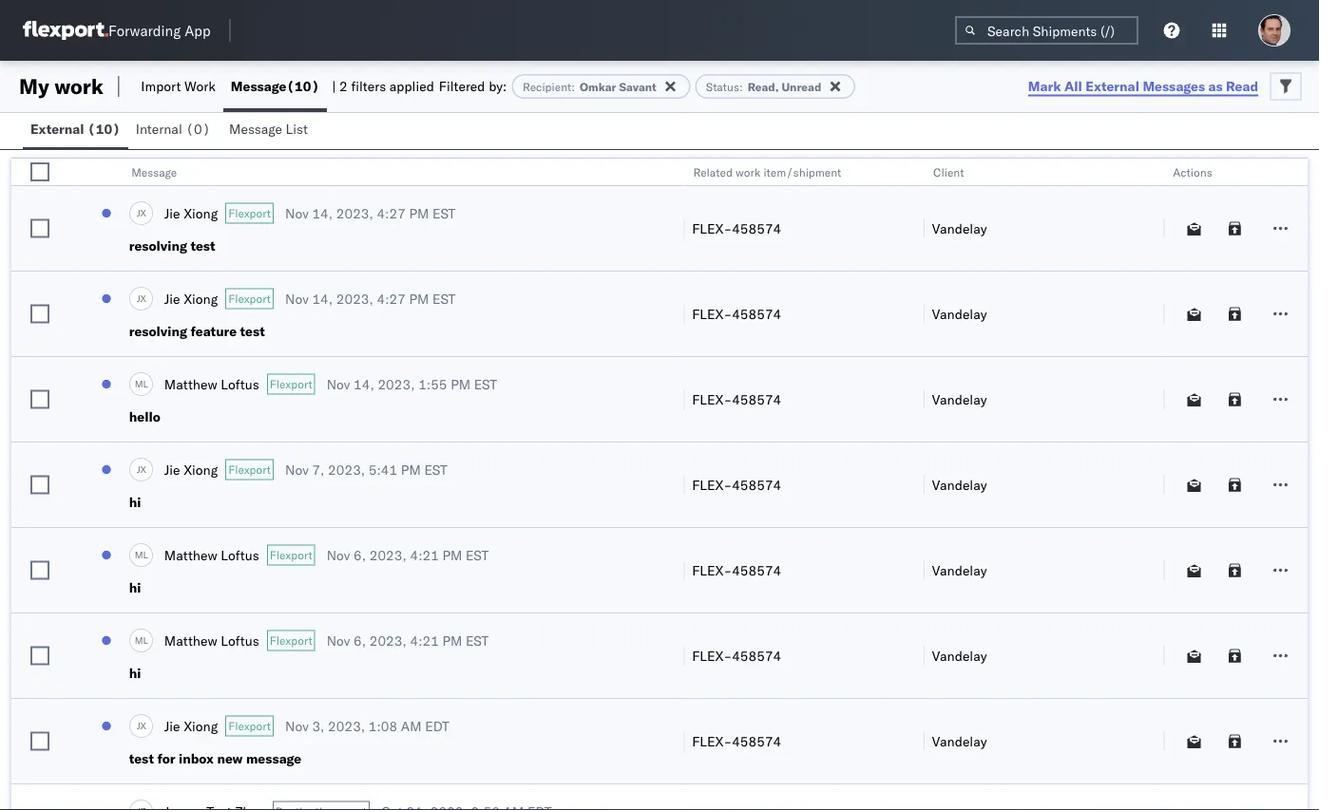 Task type: describe. For each thing, give the bounding box(es) containing it.
4 vandelay from the top
[[932, 477, 987, 493]]

savant
[[619, 79, 657, 94]]

message list
[[229, 121, 308, 137]]

related work item/shipment
[[693, 165, 841, 179]]

j for for
[[137, 720, 140, 732]]

2 458574 from the top
[[732, 306, 782, 322]]

: for status
[[740, 79, 743, 94]]

xiong for feature
[[184, 290, 218, 307]]

my work
[[19, 73, 103, 99]]

1 flex- from the top
[[692, 220, 732, 237]]

resolving test
[[129, 238, 215, 254]]

x for feature
[[140, 293, 146, 304]]

(0)
[[186, 121, 211, 137]]

message
[[246, 751, 302, 768]]

x for for
[[140, 720, 146, 732]]

edt
[[425, 718, 450, 735]]

2 vertical spatial 14,
[[354, 376, 374, 393]]

my
[[19, 73, 49, 99]]

nov 3, 2023, 1:08 am edt
[[285, 718, 450, 735]]

1 4:21 from the top
[[410, 547, 439, 564]]

forwarding app link
[[23, 21, 211, 40]]

1 vandelay from the top
[[932, 220, 987, 237]]

3 j from the top
[[137, 464, 140, 476]]

1 loftus from the top
[[221, 376, 259, 393]]

3 j x from the top
[[137, 464, 146, 476]]

3 x from the top
[[140, 464, 146, 476]]

internal (0) button
[[128, 112, 222, 149]]

external (10)
[[30, 121, 121, 137]]

5 458574 from the top
[[732, 562, 782, 579]]

1 m l from the top
[[135, 378, 148, 390]]

2 4:21 from the top
[[410, 633, 439, 649]]

messages
[[1143, 77, 1205, 94]]

flexport up the new
[[228, 720, 271, 734]]

j x for for
[[137, 720, 146, 732]]

jie xiong for test
[[164, 205, 218, 222]]

list
[[286, 121, 308, 137]]

j for test
[[137, 207, 140, 219]]

flexport down 7,
[[270, 549, 312, 563]]

new
[[217, 751, 243, 768]]

client
[[933, 165, 964, 179]]

3 l from the top
[[143, 635, 148, 647]]

3 m from the top
[[135, 635, 143, 647]]

mark all external messages as read
[[1028, 77, 1259, 94]]

resize handle column header for client
[[1141, 159, 1164, 811]]

2 vertical spatial message
[[131, 165, 177, 179]]

unread
[[782, 79, 822, 94]]

recipient : omkar savant
[[523, 79, 657, 94]]

filters
[[351, 78, 386, 95]]

6 vandelay from the top
[[932, 648, 987, 665]]

jie xiong for for
[[164, 718, 218, 735]]

7 458574 from the top
[[732, 733, 782, 750]]

3 458574 from the top
[[732, 391, 782, 408]]

app
[[185, 21, 211, 39]]

flexport up 3, at the left
[[270, 634, 312, 648]]

resolving for resolving test
[[129, 238, 187, 254]]

4 flex- 458574 from the top
[[692, 477, 782, 493]]

4:27 for test
[[377, 290, 406, 307]]

3 m l from the top
[[135, 635, 148, 647]]

2 flex- 458574 from the top
[[692, 306, 782, 322]]

6 flex- from the top
[[692, 648, 732, 665]]

read
[[1226, 77, 1259, 94]]

2 6, from the top
[[354, 633, 366, 649]]

external (10) button
[[23, 112, 128, 149]]

2 vandelay from the top
[[932, 306, 987, 322]]

resize handle column header for message
[[661, 159, 684, 811]]

1 m from the top
[[135, 378, 143, 390]]

jie for for
[[164, 718, 180, 735]]

applied
[[390, 78, 434, 95]]

work for related
[[736, 165, 761, 179]]

1 flex- 458574 from the top
[[692, 220, 782, 237]]

1 matthew from the top
[[164, 376, 217, 393]]

for
[[157, 751, 175, 768]]

4 flex- from the top
[[692, 477, 732, 493]]

j x for test
[[137, 207, 146, 219]]

xiong for for
[[184, 718, 218, 735]]

work for my
[[54, 73, 103, 99]]

4:27 for resolving test
[[377, 205, 406, 222]]

flexport up feature
[[228, 292, 271, 306]]

3,
[[312, 718, 325, 735]]

3 flex- 458574 from the top
[[692, 391, 782, 408]]

jie xiong for feature
[[164, 290, 218, 307]]

3 matthew loftus from the top
[[164, 633, 259, 649]]

resize handle column header for actions
[[1285, 159, 1308, 811]]

internal
[[136, 121, 182, 137]]

j for feature
[[137, 293, 140, 304]]

(10) for message (10)
[[287, 78, 320, 95]]

1 458574 from the top
[[732, 220, 782, 237]]

0 vertical spatial external
[[1086, 77, 1140, 94]]

status : read, unread
[[706, 79, 822, 94]]



Task type: locate. For each thing, give the bounding box(es) containing it.
work right related
[[736, 165, 761, 179]]

4 jie xiong from the top
[[164, 718, 218, 735]]

3 xiong from the top
[[184, 462, 218, 478]]

0 vertical spatial loftus
[[221, 376, 259, 393]]

resize handle column header
[[61, 159, 83, 811], [661, 159, 684, 811], [901, 159, 924, 811], [1141, 159, 1164, 811], [1285, 159, 1308, 811]]

pm
[[409, 205, 429, 222], [409, 290, 429, 307], [451, 376, 471, 393], [401, 462, 421, 478], [443, 547, 462, 564], [443, 633, 462, 649]]

nov 14, 2023, 4:27 pm est for resolving test
[[285, 205, 456, 222]]

3 vandelay from the top
[[932, 391, 987, 408]]

jie for test
[[164, 205, 180, 222]]

nov 14, 2023, 4:27 pm est
[[285, 205, 456, 222], [285, 290, 456, 307]]

internal (0)
[[136, 121, 211, 137]]

1 resize handle column header from the left
[[61, 159, 83, 811]]

2 j x from the top
[[137, 293, 146, 304]]

1 horizontal spatial (10)
[[287, 78, 320, 95]]

2 matthew from the top
[[164, 547, 217, 564]]

3 jie xiong from the top
[[164, 462, 218, 478]]

(10) inside "external (10)" button
[[87, 121, 121, 137]]

work up external (10)
[[54, 73, 103, 99]]

1 j x from the top
[[137, 207, 146, 219]]

resolving for resolving feature test
[[129, 323, 187, 340]]

test
[[191, 238, 215, 254], [240, 323, 265, 340], [129, 751, 154, 768]]

2 vertical spatial l
[[143, 635, 148, 647]]

:
[[572, 79, 575, 94], [740, 79, 743, 94]]

external right all
[[1086, 77, 1140, 94]]

3 matthew from the top
[[164, 633, 217, 649]]

6, down nov 7, 2023, 5:41 pm est
[[354, 547, 366, 564]]

message list button
[[222, 112, 319, 149]]

0 vertical spatial message
[[231, 78, 287, 95]]

0 vertical spatial 4:21
[[410, 547, 439, 564]]

: left the read,
[[740, 79, 743, 94]]

2 resolving from the top
[[129, 323, 187, 340]]

xiong for test
[[184, 205, 218, 222]]

0 vertical spatial 4:27
[[377, 205, 406, 222]]

1 vertical spatial matthew loftus
[[164, 547, 259, 564]]

14, for resolving test
[[312, 205, 333, 222]]

nov 14, 2023, 4:27 pm est for test
[[285, 290, 456, 307]]

2 vertical spatial m l
[[135, 635, 148, 647]]

0 horizontal spatial (10)
[[87, 121, 121, 137]]

j x up resolving test
[[137, 207, 146, 219]]

external
[[1086, 77, 1140, 94], [30, 121, 84, 137]]

j x
[[137, 207, 146, 219], [137, 293, 146, 304], [137, 464, 146, 476], [137, 720, 146, 732]]

0 vertical spatial hi
[[129, 494, 141, 511]]

0 vertical spatial (10)
[[287, 78, 320, 95]]

external inside button
[[30, 121, 84, 137]]

1 horizontal spatial :
[[740, 79, 743, 94]]

5 flex- 458574 from the top
[[692, 562, 782, 579]]

1 vertical spatial m l
[[135, 549, 148, 561]]

4 j x from the top
[[137, 720, 146, 732]]

feature
[[191, 323, 237, 340]]

1 hi from the top
[[129, 494, 141, 511]]

flex-
[[692, 220, 732, 237], [692, 306, 732, 322], [692, 391, 732, 408], [692, 477, 732, 493], [692, 562, 732, 579], [692, 648, 732, 665], [692, 733, 732, 750]]

0 horizontal spatial external
[[30, 121, 84, 137]]

as
[[1209, 77, 1223, 94]]

2 resize handle column header from the left
[[661, 159, 684, 811]]

1 xiong from the top
[[184, 205, 218, 222]]

message for list
[[229, 121, 282, 137]]

1 jie from the top
[[164, 205, 180, 222]]

1 vertical spatial matthew
[[164, 547, 217, 564]]

recipient
[[523, 79, 572, 94]]

j up resolving test
[[137, 207, 140, 219]]

2 : from the left
[[740, 79, 743, 94]]

2023,
[[336, 205, 373, 222], [336, 290, 373, 307], [378, 376, 415, 393], [328, 462, 365, 478], [370, 547, 407, 564], [370, 633, 407, 649], [328, 718, 365, 735]]

message left the list
[[229, 121, 282, 137]]

0 horizontal spatial :
[[572, 79, 575, 94]]

import work
[[141, 78, 216, 95]]

(10) left |
[[287, 78, 320, 95]]

1 : from the left
[[572, 79, 575, 94]]

message (10)
[[231, 78, 320, 95]]

est
[[433, 205, 456, 222], [433, 290, 456, 307], [474, 376, 497, 393], [424, 462, 448, 478], [466, 547, 489, 564], [466, 633, 489, 649]]

7 flex- from the top
[[692, 733, 732, 750]]

2 vertical spatial m
[[135, 635, 143, 647]]

0 horizontal spatial test
[[129, 751, 154, 768]]

2 vertical spatial matthew
[[164, 633, 217, 649]]

3 hi from the top
[[129, 665, 141, 682]]

4:21
[[410, 547, 439, 564], [410, 633, 439, 649]]

4 jie from the top
[[164, 718, 180, 735]]

1 vertical spatial 4:21
[[410, 633, 439, 649]]

458574
[[732, 220, 782, 237], [732, 306, 782, 322], [732, 391, 782, 408], [732, 477, 782, 493], [732, 562, 782, 579], [732, 648, 782, 665], [732, 733, 782, 750]]

external down "my work"
[[30, 121, 84, 137]]

read,
[[748, 79, 779, 94]]

1 nov 14, 2023, 4:27 pm est from the top
[[285, 205, 456, 222]]

2 nov 14, 2023, 4:27 pm est from the top
[[285, 290, 456, 307]]

2
[[339, 78, 348, 95]]

related
[[693, 165, 733, 179]]

2 m from the top
[[135, 549, 143, 561]]

0 vertical spatial l
[[143, 378, 148, 390]]

0 vertical spatial matthew loftus
[[164, 376, 259, 393]]

1 vertical spatial l
[[143, 549, 148, 561]]

None checkbox
[[30, 163, 49, 182], [30, 390, 49, 409], [30, 476, 49, 495], [30, 561, 49, 580], [30, 647, 49, 666], [30, 163, 49, 182], [30, 390, 49, 409], [30, 476, 49, 495], [30, 561, 49, 580], [30, 647, 49, 666]]

j down resolving test
[[137, 293, 140, 304]]

1 horizontal spatial external
[[1086, 77, 1140, 94]]

test for inbox new message
[[129, 751, 302, 768]]

flexport. image
[[23, 21, 108, 40]]

6, up nov 3, 2023, 1:08 am edt on the left of the page
[[354, 633, 366, 649]]

resolving up the resolving feature test
[[129, 238, 187, 254]]

matthew loftus
[[164, 376, 259, 393], [164, 547, 259, 564], [164, 633, 259, 649]]

j x down hello
[[137, 464, 146, 476]]

(10) left internal
[[87, 121, 121, 137]]

1 4:27 from the top
[[377, 205, 406, 222]]

0 vertical spatial m
[[135, 378, 143, 390]]

0 vertical spatial work
[[54, 73, 103, 99]]

m l
[[135, 378, 148, 390], [135, 549, 148, 561], [135, 635, 148, 647]]

all
[[1065, 77, 1083, 94]]

test left for
[[129, 751, 154, 768]]

5 vandelay from the top
[[932, 562, 987, 579]]

1 vertical spatial 14,
[[312, 290, 333, 307]]

0 vertical spatial matthew
[[164, 376, 217, 393]]

message
[[231, 78, 287, 95], [229, 121, 282, 137], [131, 165, 177, 179]]

4:27
[[377, 205, 406, 222], [377, 290, 406, 307]]

5 flex- from the top
[[692, 562, 732, 579]]

7 flex- 458574 from the top
[[692, 733, 782, 750]]

nov
[[285, 205, 309, 222], [285, 290, 309, 307], [327, 376, 350, 393], [285, 462, 309, 478], [327, 547, 350, 564], [327, 633, 350, 649], [285, 718, 309, 735]]

l
[[143, 378, 148, 390], [143, 549, 148, 561], [143, 635, 148, 647]]

resize handle column header for related work item/shipment
[[901, 159, 924, 811]]

j up test for inbox new message
[[137, 720, 140, 732]]

|
[[332, 78, 336, 95]]

0 vertical spatial test
[[191, 238, 215, 254]]

2 loftus from the top
[[221, 547, 259, 564]]

5 resize handle column header from the left
[[1285, 159, 1308, 811]]

2 vertical spatial loftus
[[221, 633, 259, 649]]

0 vertical spatial m l
[[135, 378, 148, 390]]

j x down resolving test
[[137, 293, 146, 304]]

nov 6, 2023, 4:21 pm est down 5:41
[[327, 547, 489, 564]]

resolving feature test
[[129, 323, 265, 340]]

1 horizontal spatial work
[[736, 165, 761, 179]]

test right feature
[[240, 323, 265, 340]]

import work button
[[133, 61, 223, 112]]

6,
[[354, 547, 366, 564], [354, 633, 366, 649]]

2 nov 6, 2023, 4:21 pm est from the top
[[327, 633, 489, 649]]

1 vertical spatial message
[[229, 121, 282, 137]]

1 vertical spatial resolving
[[129, 323, 187, 340]]

7,
[[312, 462, 325, 478]]

matthew
[[164, 376, 217, 393], [164, 547, 217, 564], [164, 633, 217, 649]]

Search Shipments (/) text field
[[955, 16, 1139, 45]]

hi
[[129, 494, 141, 511], [129, 580, 141, 597], [129, 665, 141, 682]]

0 vertical spatial nov 14, 2023, 4:27 pm est
[[285, 205, 456, 222]]

j x up test for inbox new message
[[137, 720, 146, 732]]

filtered
[[439, 78, 485, 95]]

1 6, from the top
[[354, 547, 366, 564]]

: for recipient
[[572, 79, 575, 94]]

1 vertical spatial test
[[240, 323, 265, 340]]

loftus
[[221, 376, 259, 393], [221, 547, 259, 564], [221, 633, 259, 649]]

2 l from the top
[[143, 549, 148, 561]]

1 vertical spatial 6,
[[354, 633, 366, 649]]

4 resize handle column header from the left
[[1141, 159, 1164, 811]]

hello
[[129, 409, 161, 425]]

j down hello
[[137, 464, 140, 476]]

4 xiong from the top
[[184, 718, 218, 735]]

x up test for inbox new message
[[140, 720, 146, 732]]

4 j from the top
[[137, 720, 140, 732]]

1 vertical spatial m
[[135, 549, 143, 561]]

nov 7, 2023, 5:41 pm est
[[285, 462, 448, 478]]

4 x from the top
[[140, 720, 146, 732]]

status
[[706, 79, 740, 94]]

1 vertical spatial (10)
[[87, 121, 121, 137]]

work
[[54, 73, 103, 99], [736, 165, 761, 179]]

j
[[137, 207, 140, 219], [137, 293, 140, 304], [137, 464, 140, 476], [137, 720, 140, 732]]

inbox
[[179, 751, 214, 768]]

message for (10)
[[231, 78, 287, 95]]

2 matthew loftus from the top
[[164, 547, 259, 564]]

1 resolving from the top
[[129, 238, 187, 254]]

0 vertical spatial 6,
[[354, 547, 366, 564]]

1 horizontal spatial test
[[191, 238, 215, 254]]

3 flex- from the top
[[692, 391, 732, 408]]

3 resize handle column header from the left
[[901, 159, 924, 811]]

2 jie xiong from the top
[[164, 290, 218, 307]]

1 vertical spatial nov 14, 2023, 4:27 pm est
[[285, 290, 456, 307]]

actions
[[1174, 165, 1213, 179]]

j x for feature
[[137, 293, 146, 304]]

2 4:27 from the top
[[377, 290, 406, 307]]

3 loftus from the top
[[221, 633, 259, 649]]

mark
[[1028, 77, 1061, 94]]

omkar
[[580, 79, 617, 94]]

1 matthew loftus from the top
[[164, 376, 259, 393]]

1 vertical spatial nov 6, 2023, 4:21 pm est
[[327, 633, 489, 649]]

1 j from the top
[[137, 207, 140, 219]]

x up resolving test
[[140, 207, 146, 219]]

1 vertical spatial loftus
[[221, 547, 259, 564]]

test up the resolving feature test
[[191, 238, 215, 254]]

nov 6, 2023, 4:21 pm est
[[327, 547, 489, 564], [327, 633, 489, 649]]

5:41
[[369, 462, 398, 478]]

forwarding app
[[108, 21, 211, 39]]

None checkbox
[[30, 219, 49, 238], [30, 305, 49, 324], [30, 732, 49, 752], [30, 219, 49, 238], [30, 305, 49, 324], [30, 732, 49, 752]]

forwarding
[[108, 21, 181, 39]]

1:08
[[369, 718, 398, 735]]

1 vertical spatial work
[[736, 165, 761, 179]]

1 vertical spatial hi
[[129, 580, 141, 597]]

0 vertical spatial 14,
[[312, 205, 333, 222]]

2 vertical spatial matthew loftus
[[164, 633, 259, 649]]

1 vertical spatial 4:27
[[377, 290, 406, 307]]

m
[[135, 378, 143, 390], [135, 549, 143, 561], [135, 635, 143, 647]]

0 vertical spatial nov 6, 2023, 4:21 pm est
[[327, 547, 489, 564]]

1 nov 6, 2023, 4:21 pm est from the top
[[327, 547, 489, 564]]

0 vertical spatial resolving
[[129, 238, 187, 254]]

message down internal
[[131, 165, 177, 179]]

x
[[140, 207, 146, 219], [140, 293, 146, 304], [140, 464, 146, 476], [140, 720, 146, 732]]

xiong
[[184, 205, 218, 222], [184, 290, 218, 307], [184, 462, 218, 478], [184, 718, 218, 735]]

2 m l from the top
[[135, 549, 148, 561]]

2 vertical spatial test
[[129, 751, 154, 768]]

message inside button
[[229, 121, 282, 137]]

(10) for external (10)
[[87, 121, 121, 137]]

1 jie xiong from the top
[[164, 205, 218, 222]]

3 jie from the top
[[164, 462, 180, 478]]

jie for feature
[[164, 290, 180, 307]]

2 xiong from the top
[[184, 290, 218, 307]]

vandelay
[[932, 220, 987, 237], [932, 306, 987, 322], [932, 391, 987, 408], [932, 477, 987, 493], [932, 562, 987, 579], [932, 648, 987, 665], [932, 733, 987, 750]]

x down hello
[[140, 464, 146, 476]]

2 x from the top
[[140, 293, 146, 304]]

flexport down message list button
[[228, 206, 271, 221]]

2 horizontal spatial test
[[240, 323, 265, 340]]

2 j from the top
[[137, 293, 140, 304]]

0 horizontal spatial work
[[54, 73, 103, 99]]

: left omkar on the left of the page
[[572, 79, 575, 94]]

2 jie from the top
[[164, 290, 180, 307]]

4 458574 from the top
[[732, 477, 782, 493]]

2 hi from the top
[[129, 580, 141, 597]]

by:
[[489, 78, 507, 95]]

14,
[[312, 205, 333, 222], [312, 290, 333, 307], [354, 376, 374, 393]]

flexport up 7,
[[270, 377, 312, 392]]

message up message list
[[231, 78, 287, 95]]

jie
[[164, 205, 180, 222], [164, 290, 180, 307], [164, 462, 180, 478], [164, 718, 180, 735]]

import
[[141, 78, 181, 95]]

x for test
[[140, 207, 146, 219]]

2 vertical spatial hi
[[129, 665, 141, 682]]

flexport left 7,
[[228, 463, 271, 477]]

flex- 458574
[[692, 220, 782, 237], [692, 306, 782, 322], [692, 391, 782, 408], [692, 477, 782, 493], [692, 562, 782, 579], [692, 648, 782, 665], [692, 733, 782, 750]]

7 vandelay from the top
[[932, 733, 987, 750]]

item/shipment
[[764, 165, 841, 179]]

jie xiong
[[164, 205, 218, 222], [164, 290, 218, 307], [164, 462, 218, 478], [164, 718, 218, 735]]

6 flex- 458574 from the top
[[692, 648, 782, 665]]

nov 14, 2023, 1:55 pm est
[[327, 376, 497, 393]]

am
[[401, 718, 422, 735]]

1:55
[[418, 376, 447, 393]]

x down resolving test
[[140, 293, 146, 304]]

14, for test
[[312, 290, 333, 307]]

resolving left feature
[[129, 323, 187, 340]]

flexport
[[228, 206, 271, 221], [228, 292, 271, 306], [270, 377, 312, 392], [228, 463, 271, 477], [270, 549, 312, 563], [270, 634, 312, 648], [228, 720, 271, 734]]

6 458574 from the top
[[732, 648, 782, 665]]

resolving
[[129, 238, 187, 254], [129, 323, 187, 340]]

(10)
[[287, 78, 320, 95], [87, 121, 121, 137]]

| 2 filters applied filtered by:
[[332, 78, 507, 95]]

1 l from the top
[[143, 378, 148, 390]]

1 x from the top
[[140, 207, 146, 219]]

work
[[184, 78, 216, 95]]

1 vertical spatial external
[[30, 121, 84, 137]]

2 flex- from the top
[[692, 306, 732, 322]]

nov 6, 2023, 4:21 pm est up am on the bottom of the page
[[327, 633, 489, 649]]



Task type: vqa. For each thing, say whether or not it's contained in the screenshot.


